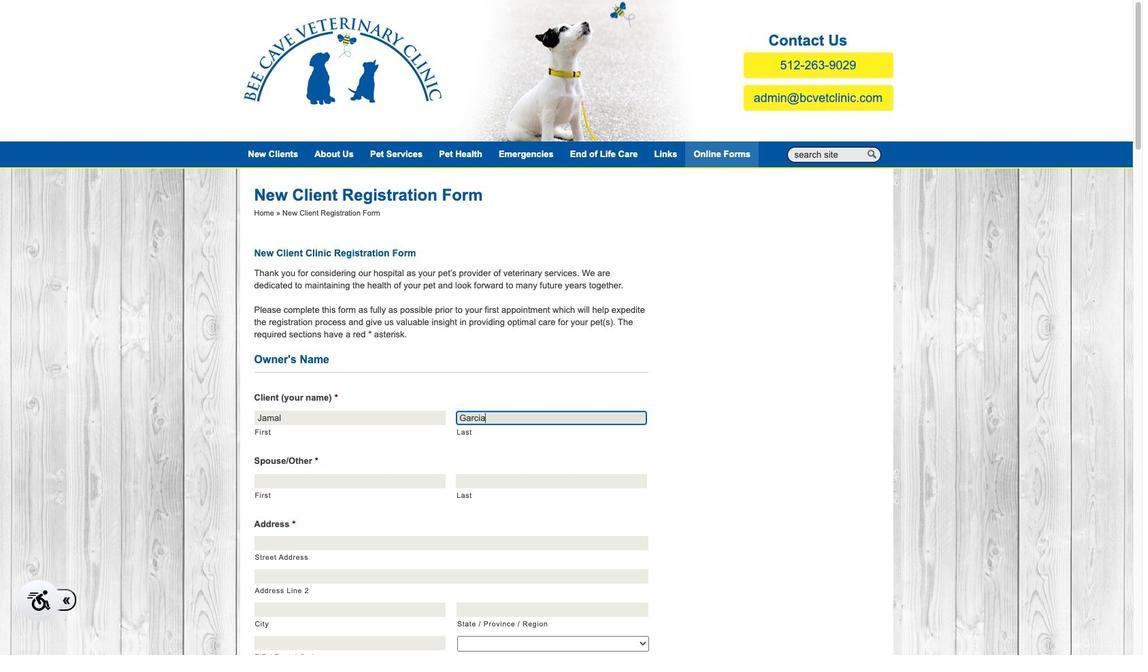 Task type: locate. For each thing, give the bounding box(es) containing it.
None text field
[[254, 603, 446, 618], [254, 637, 446, 651], [254, 603, 446, 618], [254, 637, 446, 651]]

2 last name text field from the top
[[456, 475, 648, 489]]

0 vertical spatial first name text field
[[254, 411, 446, 426]]

0 vertical spatial last name text field
[[456, 411, 648, 426]]

navigation
[[240, 142, 892, 167]]

1 vertical spatial last name text field
[[456, 475, 648, 489]]

main content
[[0, 169, 1134, 656]]

banner
[[0, 0, 1134, 169]]

None search field
[[787, 147, 892, 163]]

last name text field for 2nd first name text field from the top
[[456, 475, 648, 489]]

None image field
[[863, 148, 885, 161]]

Last name text field
[[456, 411, 648, 426], [456, 475, 648, 489]]

None text field
[[254, 536, 648, 551], [254, 570, 648, 584], [457, 603, 648, 618], [254, 536, 648, 551], [254, 570, 648, 584], [457, 603, 648, 618]]

First name text field
[[254, 411, 446, 426], [254, 475, 446, 489]]

1 vertical spatial first name text field
[[254, 475, 446, 489]]

last name text field for 1st first name text field
[[456, 411, 648, 426]]

1 last name text field from the top
[[456, 411, 648, 426]]

search site text field
[[787, 147, 881, 163]]



Task type: describe. For each thing, give the bounding box(es) containing it.
wheelchair image
[[27, 591, 50, 611]]

logo for veterinarians austin, texas | bee cave veterinary clinic image
[[240, 10, 444, 115]]

1 first name text field from the top
[[254, 411, 446, 426]]

2 first name text field from the top
[[254, 475, 446, 489]]



Task type: vqa. For each thing, say whether or not it's contained in the screenshot.
search box
yes



